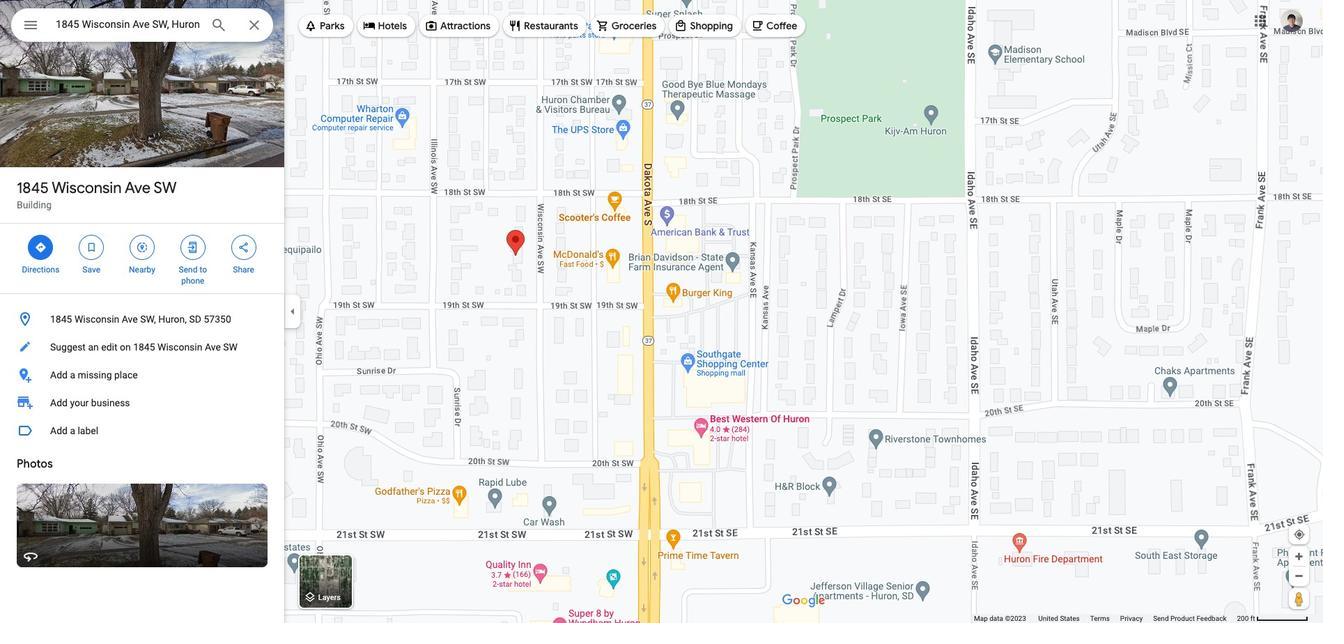 Task type: vqa. For each thing, say whether or not it's contained in the screenshot.


Task type: locate. For each thing, give the bounding box(es) containing it.
restaurants
[[524, 20, 578, 32]]

ave up ''
[[125, 178, 151, 198]]

suggest an edit on 1845 wisconsin ave sw button
[[0, 333, 284, 361]]

none field inside 1845 wisconsin ave sw, huron, sd 57350 field
[[56, 16, 199, 33]]

1 horizontal spatial send
[[1154, 615, 1169, 622]]

add for add your business
[[50, 397, 68, 408]]

wisconsin up 
[[52, 178, 122, 198]]

0 vertical spatial add
[[50, 369, 68, 381]]

1845 right on
[[133, 342, 155, 353]]

ave down 57350
[[205, 342, 221, 353]]

on
[[120, 342, 131, 353]]

1845 up the suggest
[[50, 314, 72, 325]]

2 horizontal spatial 1845
[[133, 342, 155, 353]]

photos
[[17, 457, 53, 471]]

1 vertical spatial send
[[1154, 615, 1169, 622]]

a left the missing
[[70, 369, 75, 381]]

1 vertical spatial ave
[[122, 314, 138, 325]]

privacy
[[1121, 615, 1143, 622]]

1845
[[17, 178, 49, 198], [50, 314, 72, 325], [133, 342, 155, 353]]

0 vertical spatial wisconsin
[[52, 178, 122, 198]]

zoom in image
[[1294, 551, 1305, 562]]

2 vertical spatial ave
[[205, 342, 221, 353]]

0 vertical spatial ave
[[125, 178, 151, 198]]

send up phone
[[179, 265, 198, 275]]

send inside button
[[1154, 615, 1169, 622]]

send product feedback button
[[1154, 614, 1227, 623]]

send inside send to phone
[[179, 265, 198, 275]]

2 a from the top
[[70, 425, 75, 436]]

suggest an edit on 1845 wisconsin ave sw
[[50, 342, 238, 353]]

sw inside button
[[223, 342, 238, 353]]

collapse side panel image
[[285, 304, 300, 319]]

a left label
[[70, 425, 75, 436]]

2 vertical spatial add
[[50, 425, 68, 436]]

 button
[[11, 8, 50, 45]]

business
[[91, 397, 130, 408]]


[[22, 15, 39, 35]]

send to phone
[[179, 265, 207, 286]]

sw
[[154, 178, 177, 198], [223, 342, 238, 353]]

add a missing place button
[[0, 361, 284, 389]]

None field
[[56, 16, 199, 33]]

2 vertical spatial 1845
[[133, 342, 155, 353]]

sw,
[[140, 314, 156, 325]]

0 horizontal spatial sw
[[154, 178, 177, 198]]

1845 for sw
[[17, 178, 49, 198]]

hotels
[[378, 20, 407, 32]]

1 add from the top
[[50, 369, 68, 381]]

1845 Wisconsin Ave SW, Huron, SD 57350 field
[[11, 8, 273, 42]]

coffee
[[767, 20, 798, 32]]

wisconsin for sw
[[52, 178, 122, 198]]

1 vertical spatial wisconsin
[[75, 314, 119, 325]]

add a label
[[50, 425, 98, 436]]

a inside add a missing place button
[[70, 369, 75, 381]]

1 horizontal spatial sw
[[223, 342, 238, 353]]

states
[[1060, 615, 1080, 622]]

wisconsin inside 1845 wisconsin ave sw building
[[52, 178, 122, 198]]

0 vertical spatial send
[[179, 265, 198, 275]]

1845 inside 1845 wisconsin ave sw, huron, sd 57350 button
[[50, 314, 72, 325]]

1 vertical spatial 1845
[[50, 314, 72, 325]]

terms button
[[1091, 614, 1110, 623]]

add inside add your business link
[[50, 397, 68, 408]]

1 vertical spatial add
[[50, 397, 68, 408]]

share
[[233, 265, 254, 275]]

feedback
[[1197, 615, 1227, 622]]

1845 wisconsin ave sw, huron, sd 57350 button
[[0, 305, 284, 333]]

1 vertical spatial a
[[70, 425, 75, 436]]


[[136, 240, 148, 255]]

save
[[82, 265, 100, 275]]

add for add a missing place
[[50, 369, 68, 381]]

add left label
[[50, 425, 68, 436]]

send for send product feedback
[[1154, 615, 1169, 622]]

ave inside 1845 wisconsin ave sw building
[[125, 178, 151, 198]]

wisconsin down huron,
[[158, 342, 202, 353]]

add inside add a label 'button'
[[50, 425, 68, 436]]

shopping button
[[669, 9, 742, 43]]

0 vertical spatial sw
[[154, 178, 177, 198]]

1 horizontal spatial 1845
[[50, 314, 72, 325]]

send left product
[[1154, 615, 1169, 622]]

wisconsin
[[52, 178, 122, 198], [75, 314, 119, 325], [158, 342, 202, 353]]

attractions button
[[420, 9, 499, 43]]

1845 inside 1845 wisconsin ave sw building
[[17, 178, 49, 198]]

product
[[1171, 615, 1195, 622]]

add inside add a missing place button
[[50, 369, 68, 381]]

building
[[17, 199, 52, 210]]

3 add from the top
[[50, 425, 68, 436]]

1 vertical spatial sw
[[223, 342, 238, 353]]

add
[[50, 369, 68, 381], [50, 397, 68, 408], [50, 425, 68, 436]]

a
[[70, 369, 75, 381], [70, 425, 75, 436]]

0 horizontal spatial 1845
[[17, 178, 49, 198]]

map data ©2023
[[974, 615, 1028, 622]]

footer
[[974, 614, 1237, 623]]

a inside add a label 'button'
[[70, 425, 75, 436]]

send
[[179, 265, 198, 275], [1154, 615, 1169, 622]]

wisconsin up an
[[75, 314, 119, 325]]

1845 inside suggest an edit on 1845 wisconsin ave sw button
[[133, 342, 155, 353]]

1 a from the top
[[70, 369, 75, 381]]

0 horizontal spatial send
[[179, 265, 198, 275]]

0 vertical spatial a
[[70, 369, 75, 381]]

google account: nolan park  
(nolan.park@adept.ai) image
[[1281, 9, 1303, 32]]

footer containing map data ©2023
[[974, 614, 1237, 623]]

add down the suggest
[[50, 369, 68, 381]]

200 ft
[[1237, 615, 1256, 622]]

layers
[[318, 593, 341, 602]]

show your location image
[[1294, 528, 1306, 541]]

2 add from the top
[[50, 397, 68, 408]]

show street view coverage image
[[1289, 588, 1310, 609]]

united
[[1039, 615, 1059, 622]]

0 vertical spatial 1845
[[17, 178, 49, 198]]

ave left sw,
[[122, 314, 138, 325]]

nearby
[[129, 265, 155, 275]]

add left your
[[50, 397, 68, 408]]

sw inside 1845 wisconsin ave sw building
[[154, 178, 177, 198]]

send for send to phone
[[179, 265, 198, 275]]

ave
[[125, 178, 151, 198], [122, 314, 138, 325], [205, 342, 221, 353]]

57350
[[204, 314, 231, 325]]

add for add a label
[[50, 425, 68, 436]]

your
[[70, 397, 89, 408]]

1845 up the building
[[17, 178, 49, 198]]

shopping
[[690, 20, 733, 32]]

a for label
[[70, 425, 75, 436]]

privacy button
[[1121, 614, 1143, 623]]



Task type: describe. For each thing, give the bounding box(es) containing it.
add a missing place
[[50, 369, 138, 381]]

edit
[[101, 342, 117, 353]]

ft
[[1251, 615, 1256, 622]]

ave for sw
[[125, 178, 151, 198]]

missing
[[78, 369, 112, 381]]

1845 wisconsin ave sw building
[[17, 178, 177, 210]]

phone
[[181, 276, 204, 286]]

footer inside google maps element
[[974, 614, 1237, 623]]

united states
[[1039, 615, 1080, 622]]

add your business
[[50, 397, 130, 408]]

zoom out image
[[1294, 571, 1305, 581]]

actions for 1845 wisconsin ave sw region
[[0, 224, 284, 293]]

200 ft button
[[1237, 615, 1309, 622]]

1845 for sw,
[[50, 314, 72, 325]]

add a label button
[[0, 417, 284, 445]]

groceries
[[612, 20, 657, 32]]

united states button
[[1039, 614, 1080, 623]]

huron,
[[158, 314, 187, 325]]

a for missing
[[70, 369, 75, 381]]

ave for sw,
[[122, 314, 138, 325]]

label
[[78, 425, 98, 436]]

google maps element
[[0, 0, 1324, 623]]

directions
[[22, 265, 59, 275]]

parks button
[[299, 9, 353, 43]]

terms
[[1091, 615, 1110, 622]]

sd
[[189, 314, 201, 325]]


[[237, 240, 250, 255]]

coffee button
[[746, 9, 806, 43]]

send product feedback
[[1154, 615, 1227, 622]]

wisconsin for sw,
[[75, 314, 119, 325]]

restaurants button
[[503, 9, 587, 43]]


[[187, 240, 199, 255]]

 search field
[[11, 8, 273, 45]]

an
[[88, 342, 99, 353]]

2 vertical spatial wisconsin
[[158, 342, 202, 353]]

hotels button
[[357, 9, 415, 43]]

place
[[114, 369, 138, 381]]

parks
[[320, 20, 345, 32]]


[[34, 240, 47, 255]]

1845 wisconsin ave sw main content
[[0, 0, 284, 623]]

attractions
[[440, 20, 491, 32]]

data
[[990, 615, 1004, 622]]


[[85, 240, 98, 255]]

©2023
[[1005, 615, 1027, 622]]

1845 wisconsin ave sw, huron, sd 57350
[[50, 314, 231, 325]]

add your business link
[[0, 389, 284, 417]]

200
[[1237, 615, 1249, 622]]

to
[[200, 265, 207, 275]]

map
[[974, 615, 988, 622]]

suggest
[[50, 342, 86, 353]]

groceries button
[[591, 9, 665, 43]]



